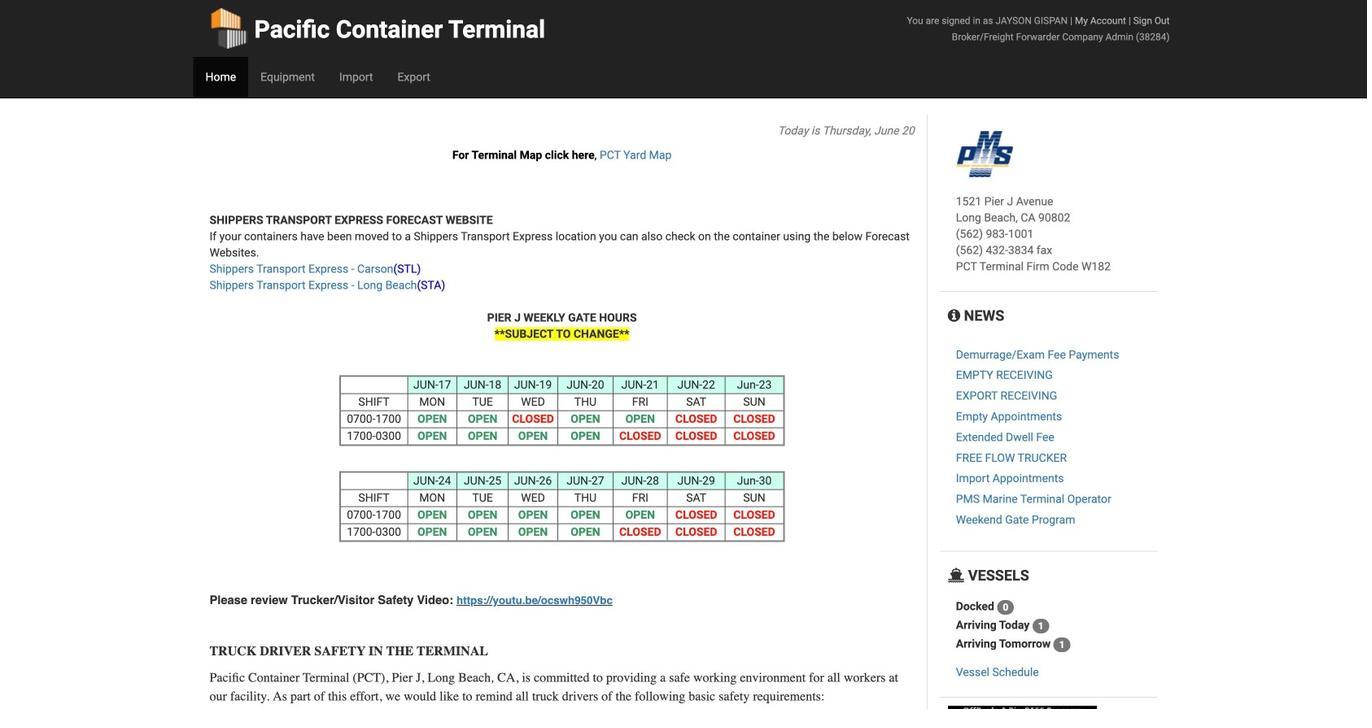 Task type: vqa. For each thing, say whether or not it's contained in the screenshot.
OCT-23's SHIFT
no



Task type: describe. For each thing, give the bounding box(es) containing it.
ship image
[[948, 568, 965, 583]]

info circle image
[[948, 308, 960, 323]]



Task type: locate. For each thing, give the bounding box(es) containing it.
pacific container terminal image
[[956, 131, 1013, 177]]

pierpass image
[[948, 707, 1097, 710]]



